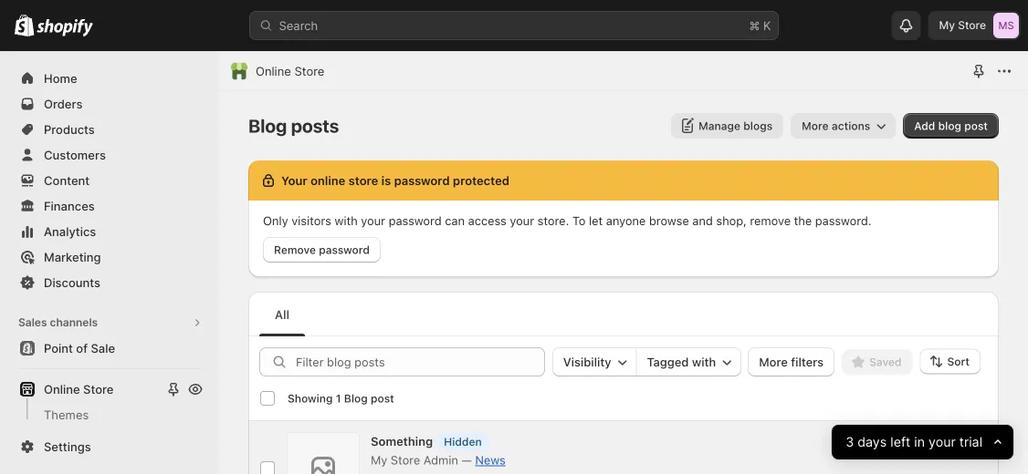 Task type: vqa. For each thing, say whether or not it's contained in the screenshot.
no
no



Task type: locate. For each thing, give the bounding box(es) containing it.
products
[[44, 122, 95, 137]]

1 horizontal spatial online
[[256, 64, 291, 78]]

themes link
[[11, 403, 208, 428]]

store up themes link
[[83, 383, 114, 397]]

online store link up themes
[[11, 377, 163, 403]]

1 horizontal spatial online store link
[[256, 62, 325, 80]]

trial
[[960, 435, 983, 451]]

0 vertical spatial store
[[958, 19, 986, 32]]

blog
[[44, 434, 69, 448]]

online right online store icon at top left
[[256, 64, 291, 78]]

finances
[[44, 199, 95, 213]]

days
[[858, 435, 887, 451]]

online
[[256, 64, 291, 78], [44, 383, 80, 397]]

sale
[[91, 342, 115, 356]]

point
[[44, 342, 73, 356]]

sales channels
[[18, 316, 98, 330]]

online store down search
[[256, 64, 325, 78]]

sales
[[18, 316, 47, 330]]

shopify image
[[37, 19, 93, 37]]

content
[[44, 174, 90, 188]]

products link
[[11, 117, 208, 142]]

2 vertical spatial store
[[83, 383, 114, 397]]

online store up themes
[[44, 383, 114, 397]]

customers
[[44, 148, 106, 162]]

point of sale button
[[0, 336, 219, 362]]

online store link
[[256, 62, 325, 80], [11, 377, 163, 403]]

0 vertical spatial online store
[[256, 64, 325, 78]]

store down search
[[295, 64, 325, 78]]

content link
[[11, 168, 208, 194]]

0 horizontal spatial online
[[44, 383, 80, 397]]

0 horizontal spatial online store
[[44, 383, 114, 397]]

1 vertical spatial online
[[44, 383, 80, 397]]

0 vertical spatial online
[[256, 64, 291, 78]]

of
[[76, 342, 88, 356]]

1 vertical spatial store
[[295, 64, 325, 78]]

1 horizontal spatial store
[[295, 64, 325, 78]]

store
[[958, 19, 986, 32], [295, 64, 325, 78], [83, 383, 114, 397]]

customers link
[[11, 142, 208, 168]]

online up themes
[[44, 383, 80, 397]]

⌘
[[749, 18, 760, 32]]

orders link
[[11, 91, 208, 117]]

1 horizontal spatial online store
[[256, 64, 325, 78]]

1 vertical spatial online store
[[44, 383, 114, 397]]

3
[[846, 435, 854, 451]]

0 horizontal spatial store
[[83, 383, 114, 397]]

0 vertical spatial online store link
[[256, 62, 325, 80]]

online store link down search
[[256, 62, 325, 80]]

posts
[[72, 434, 104, 448]]

marketing
[[44, 250, 101, 264]]

store right my
[[958, 19, 986, 32]]

1 vertical spatial online store link
[[11, 377, 163, 403]]

in
[[914, 435, 925, 451]]

online store
[[256, 64, 325, 78], [44, 383, 114, 397]]



Task type: describe. For each thing, give the bounding box(es) containing it.
0 horizontal spatial online store link
[[11, 377, 163, 403]]

discounts
[[44, 276, 100, 290]]

themes
[[44, 408, 89, 422]]

sales channels button
[[11, 311, 208, 336]]

3 days left in your trial
[[846, 435, 983, 451]]

analytics link
[[11, 219, 208, 245]]

your
[[929, 435, 956, 451]]

analytics
[[44, 225, 96, 239]]

left
[[891, 435, 911, 451]]

blog posts link
[[11, 428, 208, 454]]

point of sale link
[[11, 336, 208, 362]]

my store image
[[994, 13, 1019, 38]]

online store image
[[230, 62, 248, 80]]

orders
[[44, 97, 83, 111]]

my store
[[939, 19, 986, 32]]

settings link
[[11, 435, 208, 460]]

finances link
[[11, 194, 208, 219]]

search
[[279, 18, 318, 32]]

point of sale
[[44, 342, 115, 356]]

shopify image
[[15, 14, 34, 36]]

2 horizontal spatial store
[[958, 19, 986, 32]]

discounts link
[[11, 270, 208, 296]]

marketing link
[[11, 245, 208, 270]]

⌘ k
[[749, 18, 771, 32]]

3 days left in your trial button
[[832, 426, 1014, 460]]

k
[[764, 18, 771, 32]]

settings
[[44, 440, 91, 454]]

channels
[[50, 316, 98, 330]]

home
[[44, 71, 77, 85]]

home link
[[11, 66, 208, 91]]

blog posts
[[44, 434, 104, 448]]

my
[[939, 19, 955, 32]]



